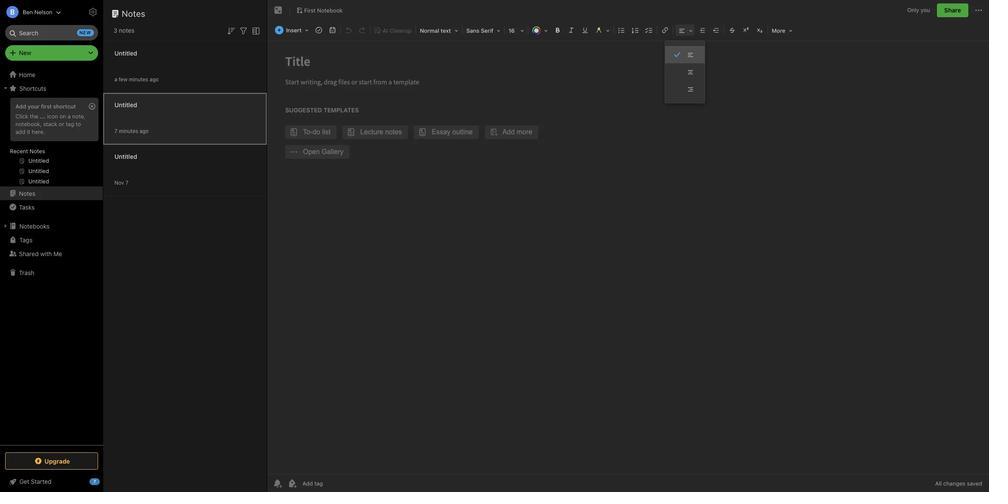 Task type: vqa. For each thing, say whether or not it's contained in the screenshot.
the top More Actions 'field'
no



Task type: locate. For each thing, give the bounding box(es) containing it.
0 vertical spatial ago
[[150, 76, 159, 82]]

new
[[19, 49, 31, 56]]

2 untitled from the top
[[115, 101, 137, 108]]

shared with me
[[19, 250, 62, 257]]

notebook,
[[15, 120, 42, 127]]

new
[[79, 30, 91, 35]]

More actions field
[[974, 3, 985, 17]]

2 vertical spatial 7
[[93, 479, 96, 484]]

1 horizontal spatial ago
[[150, 76, 159, 82]]

Font family field
[[464, 24, 504, 37]]

tags
[[19, 236, 32, 243]]

nelson
[[34, 8, 52, 15]]

recent
[[10, 148, 28, 155]]

Help and Learning task checklist field
[[0, 475, 103, 489]]

normal text
[[420, 27, 451, 34]]

3 untitled from the top
[[115, 153, 137, 160]]

serif
[[481, 27, 494, 34]]

a left 'few'
[[115, 76, 117, 82]]

a
[[115, 76, 117, 82], [68, 113, 71, 120]]

Add filters field
[[239, 25, 249, 36]]

to
[[76, 120, 81, 127]]

numbered list image
[[630, 24, 642, 36]]

notes inside notes link
[[19, 190, 35, 197]]

you
[[921, 7, 931, 13]]

untitled down "notes"
[[115, 49, 137, 57]]

on
[[60, 113, 66, 120]]

0 horizontal spatial a
[[68, 113, 71, 120]]

sans serif
[[467, 27, 494, 34]]

1 vertical spatial ago
[[140, 128, 149, 134]]

saved
[[968, 480, 983, 487]]

text
[[441, 27, 451, 34]]

calendar event image
[[327, 24, 339, 36]]

home link
[[0, 68, 103, 81]]

add a reminder image
[[273, 478, 283, 489]]

untitled down 'few'
[[115, 101, 137, 108]]

shortcuts
[[19, 85, 46, 92]]

click to collapse image
[[100, 476, 107, 486]]

0 vertical spatial 7
[[115, 128, 117, 134]]

7 for 7
[[93, 479, 96, 484]]

untitled down the 7 minutes ago
[[115, 153, 137, 160]]

1 untitled from the top
[[115, 49, 137, 57]]

7
[[115, 128, 117, 134], [126, 179, 129, 186], [93, 479, 96, 484]]

untitled
[[115, 49, 137, 57], [115, 101, 137, 108], [115, 153, 137, 160]]

indent image
[[697, 24, 709, 36]]

notes right recent
[[30, 148, 45, 155]]

the
[[30, 113, 38, 120]]

0 horizontal spatial 7
[[93, 479, 96, 484]]

0 vertical spatial untitled
[[115, 49, 137, 57]]

your
[[28, 103, 40, 110]]

click
[[15, 113, 28, 120]]

More field
[[769, 24, 796, 37]]

1 horizontal spatial a
[[115, 76, 117, 82]]

Sort options field
[[226, 25, 236, 36]]

home
[[19, 71, 35, 78]]

bold image
[[552, 24, 564, 36]]

Font color field
[[530, 24, 551, 37]]

1 vertical spatial untitled
[[115, 101, 137, 108]]

shortcut
[[53, 103, 76, 110]]

tree
[[0, 68, 103, 445]]

menu item
[[666, 46, 705, 63]]

ago
[[150, 76, 159, 82], [140, 128, 149, 134]]

0 vertical spatial minutes
[[129, 76, 148, 82]]

note,
[[72, 113, 86, 120]]

tree containing home
[[0, 68, 103, 445]]

insert link image
[[660, 24, 672, 36]]

notes
[[122, 9, 146, 19], [30, 148, 45, 155], [19, 190, 35, 197]]

ben
[[23, 8, 33, 15]]

shared
[[19, 250, 39, 257]]

7 inside help and learning task checklist field
[[93, 479, 96, 484]]

expand note image
[[273, 5, 284, 15]]

2 vertical spatial notes
[[19, 190, 35, 197]]

trash link
[[0, 266, 103, 279]]

shortcuts button
[[0, 81, 103, 95]]

group
[[0, 95, 103, 190]]

shared with me link
[[0, 247, 103, 260]]

sans
[[467, 27, 480, 34]]

notes up "notes"
[[122, 9, 146, 19]]

first notebook
[[304, 7, 343, 14]]

2 vertical spatial untitled
[[115, 153, 137, 160]]

notes up tasks
[[19, 190, 35, 197]]

7 minutes ago
[[115, 128, 149, 134]]

nov 7
[[115, 179, 129, 186]]

notes
[[119, 27, 135, 34]]

3
[[114, 27, 117, 34]]

me
[[54, 250, 62, 257]]

1 vertical spatial a
[[68, 113, 71, 120]]

minutes
[[129, 76, 148, 82], [119, 128, 138, 134]]

group containing add your first shortcut
[[0, 95, 103, 190]]

1 horizontal spatial 7
[[115, 128, 117, 134]]

2 horizontal spatial 7
[[126, 179, 129, 186]]

16
[[509, 27, 515, 34]]

0 vertical spatial notes
[[122, 9, 146, 19]]

strikethrough image
[[727, 24, 739, 36]]

Note Editor text field
[[267, 41, 990, 474]]

Add tag field
[[302, 480, 366, 487]]

first notebook button
[[294, 4, 346, 16]]

...
[[40, 113, 46, 120]]

a right "on"
[[68, 113, 71, 120]]

group inside tree
[[0, 95, 103, 190]]

note window element
[[267, 0, 990, 492]]

add your first shortcut
[[15, 103, 76, 110]]

outdent image
[[711, 24, 723, 36]]

all changes saved
[[936, 480, 983, 487]]



Task type: describe. For each thing, give the bounding box(es) containing it.
share
[[945, 6, 962, 14]]

few
[[119, 76, 128, 82]]

insert
[[286, 27, 302, 34]]

a inside icon on a note, notebook, stack or tag to add it here.
[[68, 113, 71, 120]]

trash
[[19, 269, 34, 276]]

only
[[908, 7, 920, 13]]

untitled for 7
[[115, 153, 137, 160]]

notes link
[[0, 186, 103, 200]]

notebooks
[[19, 222, 50, 230]]

more
[[772, 27, 786, 34]]

more actions image
[[974, 5, 985, 15]]

0 vertical spatial a
[[115, 76, 117, 82]]

task image
[[313, 24, 325, 36]]

icon on a note, notebook, stack or tag to add it here.
[[15, 113, 86, 135]]

add
[[15, 128, 25, 135]]

dropdown list menu
[[666, 46, 705, 98]]

a few minutes ago
[[115, 76, 159, 82]]

add tag image
[[287, 478, 297, 489]]

upgrade
[[44, 457, 70, 465]]

all
[[936, 480, 942, 487]]

untitled for few
[[115, 49, 137, 57]]

Heading level field
[[417, 24, 462, 37]]

get
[[19, 478, 29, 485]]

click the ...
[[15, 113, 46, 120]]

add
[[15, 103, 26, 110]]

checklist image
[[644, 24, 656, 36]]

Highlight field
[[592, 24, 613, 37]]

here.
[[32, 128, 45, 135]]

started
[[31, 478, 51, 485]]

with
[[40, 250, 52, 257]]

first
[[41, 103, 52, 110]]

tasks
[[19, 203, 35, 211]]

icon
[[47, 113, 58, 120]]

new button
[[5, 45, 98, 61]]

bulleted list image
[[616, 24, 628, 36]]

recent notes
[[10, 148, 45, 155]]

0 horizontal spatial ago
[[140, 128, 149, 134]]

first
[[304, 7, 316, 14]]

Insert field
[[273, 24, 312, 36]]

Search text field
[[11, 25, 92, 40]]

tags button
[[0, 233, 103, 247]]

1 vertical spatial notes
[[30, 148, 45, 155]]

normal
[[420, 27, 440, 34]]

ben nelson
[[23, 8, 52, 15]]

superscript image
[[740, 24, 753, 36]]

changes
[[944, 480, 966, 487]]

1 vertical spatial 7
[[126, 179, 129, 186]]

tasks button
[[0, 200, 103, 214]]

it
[[27, 128, 30, 135]]

get started
[[19, 478, 51, 485]]

3 notes
[[114, 27, 135, 34]]

nov
[[115, 179, 124, 186]]

7 for 7 minutes ago
[[115, 128, 117, 134]]

View options field
[[249, 25, 261, 36]]

subscript image
[[754, 24, 766, 36]]

only you
[[908, 7, 931, 13]]

stack
[[43, 120, 57, 127]]

share button
[[938, 3, 969, 17]]

Account field
[[0, 3, 61, 21]]

1 vertical spatial minutes
[[119, 128, 138, 134]]

expand notebooks image
[[2, 223, 9, 229]]

notebook
[[317, 7, 343, 14]]

italic image
[[566, 24, 578, 36]]

new search field
[[11, 25, 94, 40]]

settings image
[[88, 7, 98, 17]]

or
[[59, 120, 64, 127]]

Alignment field
[[675, 24, 696, 37]]

Font size field
[[506, 24, 527, 37]]

upgrade button
[[5, 452, 98, 470]]

tag
[[66, 120, 74, 127]]

add filters image
[[239, 26, 249, 36]]

underline image
[[579, 24, 592, 36]]

notebooks link
[[0, 219, 103, 233]]



